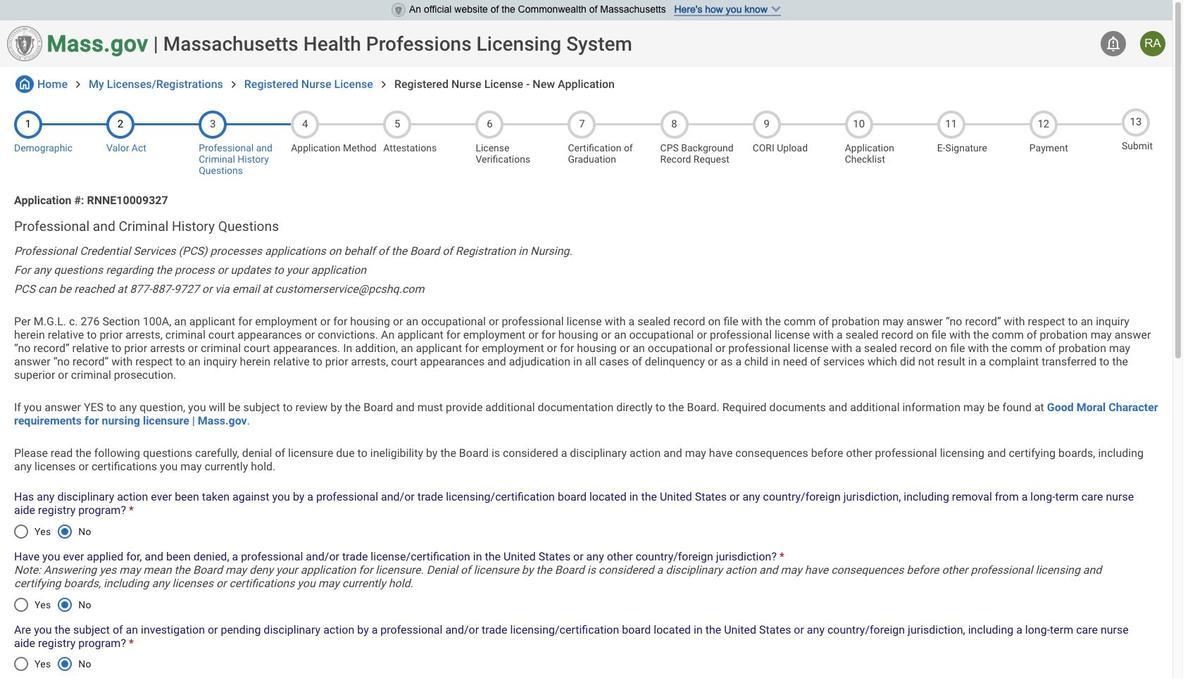Task type: describe. For each thing, give the bounding box(es) containing it.
1 vertical spatial heading
[[14, 218, 1159, 235]]

0 vertical spatial heading
[[163, 32, 633, 55]]

1 vertical spatial no color image
[[15, 75, 34, 93]]

1 no color image from the left
[[71, 77, 85, 91]]



Task type: locate. For each thing, give the bounding box(es) containing it.
1 horizontal spatial no color image
[[1105, 35, 1122, 52]]

3 no color image from the left
[[377, 77, 391, 91]]

1 option group from the top
[[6, 515, 99, 549]]

0 horizontal spatial no color image
[[71, 77, 85, 91]]

2 no color image from the left
[[227, 77, 241, 91]]

2 vertical spatial option group
[[6, 648, 99, 678]]

heading
[[163, 32, 633, 55], [14, 218, 1159, 235]]

2 option group from the top
[[6, 588, 99, 622]]

0 horizontal spatial no color image
[[15, 75, 34, 93]]

3 option group from the top
[[6, 648, 99, 678]]

massachusetts state seal image
[[7, 26, 42, 61]]

massachusetts state seal image
[[392, 3, 406, 17]]

option group
[[6, 515, 99, 549], [6, 588, 99, 622], [6, 648, 99, 678]]

no color image
[[1105, 35, 1122, 52], [15, 75, 34, 93]]

1 horizontal spatial no color image
[[227, 77, 241, 91]]

0 vertical spatial option group
[[6, 515, 99, 549]]

1 vertical spatial option group
[[6, 588, 99, 622]]

2 horizontal spatial no color image
[[377, 77, 391, 91]]

0 vertical spatial no color image
[[1105, 35, 1122, 52]]

no color image
[[71, 77, 85, 91], [227, 77, 241, 91], [377, 77, 391, 91]]



